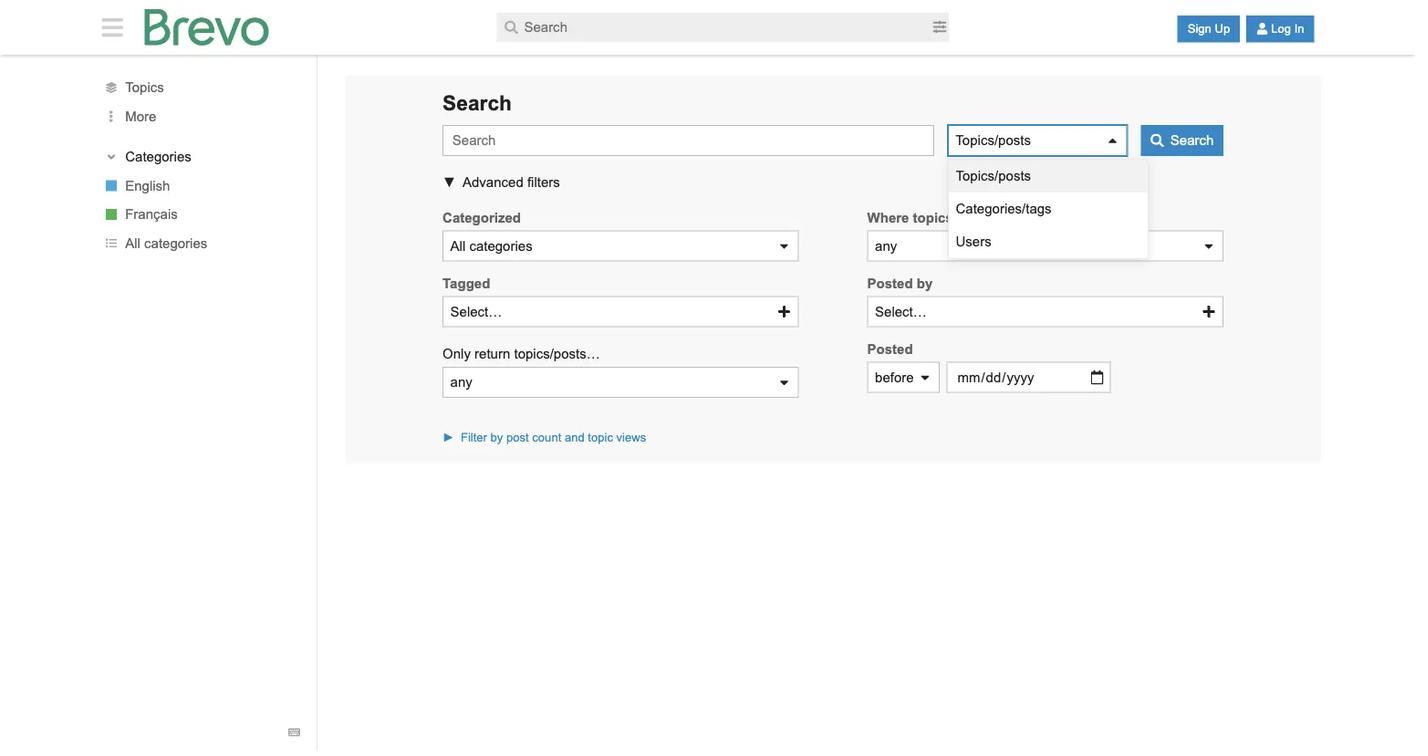 Task type: locate. For each thing, give the bounding box(es) containing it.
2 select… from the left
[[876, 304, 927, 319]]

all
[[125, 236, 140, 251], [451, 238, 466, 253]]

1 horizontal spatial select…
[[876, 304, 927, 319]]

3 radio item from the top
[[949, 226, 1148, 258]]

region
[[345, 463, 1322, 490]]

categories down français
[[144, 236, 207, 251]]

list image
[[106, 238, 117, 249]]

1 horizontal spatial all
[[451, 238, 466, 253]]

topics
[[913, 210, 954, 225]]

english
[[125, 178, 170, 193]]

any down only
[[451, 375, 473, 390]]

2 posted from the top
[[868, 341, 913, 356]]

0 vertical spatial search image
[[505, 21, 518, 34]]

1 select… from the left
[[451, 304, 502, 319]]

1 horizontal spatial categories
[[470, 238, 533, 253]]

region inside search main content
[[345, 463, 1322, 490]]

by
[[917, 276, 933, 291], [491, 431, 503, 444]]

sign
[[1188, 22, 1212, 35]]

advanced
[[463, 175, 524, 190]]

all categories
[[125, 236, 207, 251], [451, 238, 533, 253]]

1 radio item from the top
[[949, 160, 1148, 193]]

any down where
[[876, 238, 898, 253]]

brevo community image
[[145, 9, 269, 46]]

all categories inside search field
[[451, 238, 533, 253]]

posted for posted by
[[868, 276, 913, 291]]

all down categorized
[[451, 238, 466, 253]]

any
[[876, 238, 898, 253], [451, 375, 473, 390]]

select… down posted by
[[876, 304, 927, 319]]

1 vertical spatial search image
[[1151, 134, 1165, 147]]

all right list image
[[125, 236, 140, 251]]

all categories down categorized
[[451, 238, 533, 253]]

before
[[876, 370, 914, 385]]

keyboard shortcuts image
[[288, 727, 300, 739]]

by down the topics
[[917, 276, 933, 291]]

1 horizontal spatial search
[[1171, 133, 1214, 148]]

menu inside search field
[[949, 160, 1148, 258]]

menu
[[949, 160, 1148, 258]]

all inside search field
[[451, 238, 466, 253]]

select… for tagged
[[451, 304, 502, 319]]

views
[[617, 431, 647, 444]]

0 vertical spatial by
[[917, 276, 933, 291]]

0 horizontal spatial any
[[451, 375, 473, 390]]

posted
[[868, 276, 913, 291], [868, 341, 913, 356]]

categorized
[[443, 210, 521, 225]]

radio item
[[949, 160, 1148, 193], [949, 193, 1148, 226], [949, 226, 1148, 258]]

posted down where
[[868, 276, 913, 291]]

0 vertical spatial any
[[876, 238, 898, 253]]

categories down categorized
[[470, 238, 533, 253]]

search image
[[505, 21, 518, 34], [1151, 134, 1165, 147]]

0 vertical spatial posted
[[868, 276, 913, 291]]

0 horizontal spatial all categories
[[125, 236, 207, 251]]

all categories down français
[[125, 236, 207, 251]]

select…
[[451, 304, 502, 319], [876, 304, 927, 319]]

0 vertical spatial search
[[443, 92, 512, 115]]

count
[[533, 431, 562, 444]]

0 horizontal spatial select…
[[451, 304, 502, 319]]

categories
[[144, 236, 207, 251], [470, 238, 533, 253]]

1 vertical spatial search
[[1171, 133, 1214, 148]]

log in button
[[1247, 15, 1315, 42]]

search
[[443, 92, 512, 115], [1171, 133, 1214, 148]]

select… down tagged
[[451, 304, 502, 319]]

1 vertical spatial any
[[451, 375, 473, 390]]

1 horizontal spatial by
[[917, 276, 933, 291]]

by left post
[[491, 431, 503, 444]]

1 horizontal spatial any
[[876, 238, 898, 253]]

english link
[[85, 172, 317, 200]]

None search field
[[345, 75, 1322, 463]]

topic
[[588, 431, 613, 444]]

posted up before
[[868, 341, 913, 356]]

2 radio item from the top
[[949, 193, 1148, 226]]

1 vertical spatial by
[[491, 431, 503, 444]]

advanced filters
[[463, 175, 560, 190]]

1 horizontal spatial all categories
[[451, 238, 533, 253]]

0 horizontal spatial by
[[491, 431, 503, 444]]

only return topics/posts…
[[443, 346, 600, 361]]

1 vertical spatial posted
[[868, 341, 913, 356]]

topics/posts…
[[514, 346, 600, 361]]

where
[[868, 210, 910, 225]]

none search field inside search main content
[[345, 75, 1322, 463]]

topics/posts
[[956, 133, 1032, 148]]

posted by
[[868, 276, 933, 291]]

1 horizontal spatial search image
[[1151, 134, 1165, 147]]

filter by post count and topic views
[[461, 431, 647, 444]]

1 posted from the top
[[868, 276, 913, 291]]

posted for posted
[[868, 341, 913, 356]]

none search field containing search
[[345, 75, 1322, 463]]



Task type: describe. For each thing, give the bounding box(es) containing it.
categories button
[[102, 148, 300, 166]]

filters
[[528, 175, 560, 190]]

0 horizontal spatial all
[[125, 236, 140, 251]]

filter
[[461, 431, 487, 444]]

Search text field
[[497, 13, 931, 42]]

up
[[1216, 22, 1231, 35]]

post
[[507, 431, 529, 444]]

ellipsis v image
[[102, 110, 120, 122]]

and
[[565, 431, 585, 444]]

search button
[[1141, 125, 1224, 156]]

select… for posted by
[[876, 304, 927, 319]]

categories inside search field
[[470, 238, 533, 253]]

log
[[1272, 22, 1292, 35]]

in
[[1295, 22, 1305, 35]]

topics link
[[85, 73, 317, 102]]

more button
[[85, 102, 317, 131]]

any for where
[[876, 238, 898, 253]]

by for filter
[[491, 431, 503, 444]]

date date field
[[947, 362, 1112, 393]]

layer group image
[[106, 82, 117, 93]]

français
[[125, 207, 178, 222]]

sign up
[[1188, 22, 1231, 35]]

0 horizontal spatial search image
[[505, 21, 518, 34]]

open advanced search image
[[934, 20, 947, 34]]

user image
[[1257, 23, 1269, 35]]

search inside button
[[1171, 133, 1214, 148]]

sign up button
[[1178, 15, 1241, 42]]

hide sidebar image
[[97, 15, 128, 39]]

where topics
[[868, 210, 954, 225]]

français link
[[85, 200, 317, 229]]

angle down image
[[105, 151, 117, 163]]

topics
[[125, 80, 164, 95]]

only
[[443, 346, 471, 361]]

categories
[[125, 149, 191, 165]]

more
[[125, 109, 156, 124]]

tagged
[[443, 276, 491, 291]]

enter search keyword text field
[[443, 125, 935, 156]]

by for posted
[[917, 276, 933, 291]]

0 horizontal spatial search
[[443, 92, 512, 115]]

log in
[[1272, 22, 1305, 35]]

0 horizontal spatial categories
[[144, 236, 207, 251]]

all categories link
[[85, 229, 317, 258]]

return
[[475, 346, 511, 361]]

search image inside search button
[[1151, 134, 1165, 147]]

any for only
[[451, 375, 473, 390]]

search main content
[[85, 55, 1331, 750]]



Task type: vqa. For each thing, say whether or not it's contained in the screenshot.


